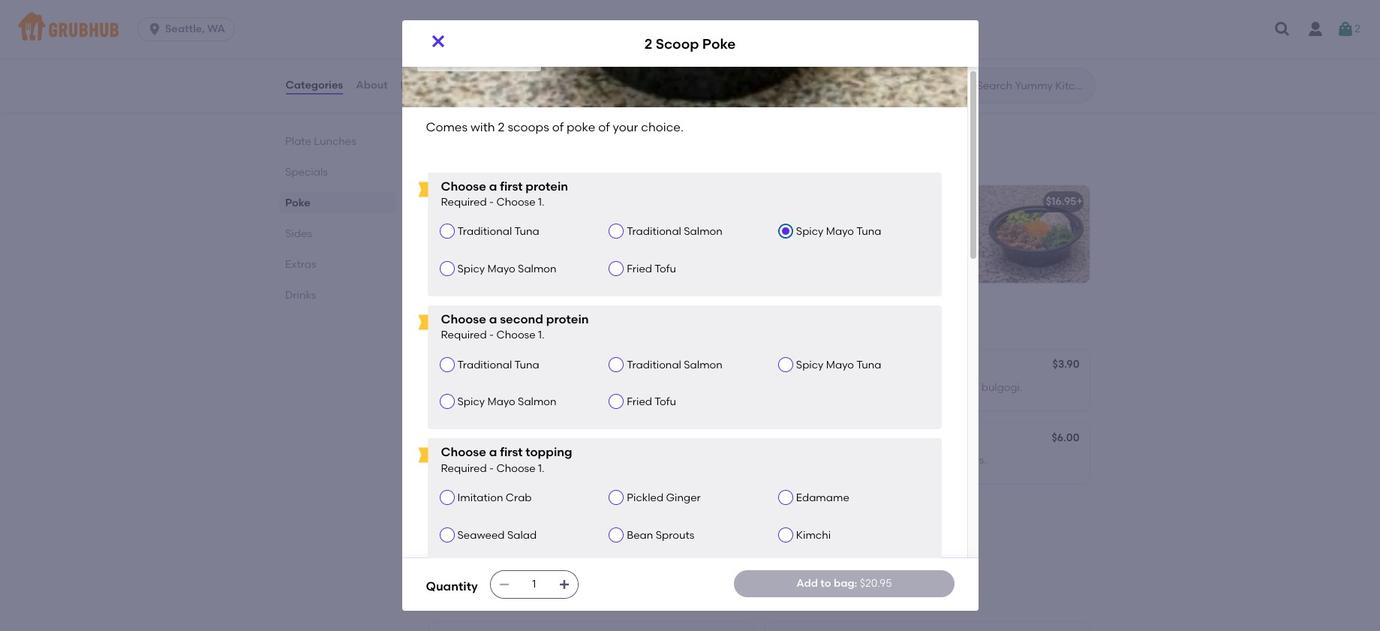 Task type: describe. For each thing, give the bounding box(es) containing it.
pieces for 4 pieces fried pork and veggie dumplings.
[[447, 528, 480, 540]]

reviews
[[401, 79, 442, 91]]

grilled
[[438, 381, 472, 394]]

required for choose a first topping
[[441, 462, 487, 475]]

house fried rice
[[438, 37, 524, 50]]

musubi
[[471, 360, 508, 373]]

cubes.
[[578, 454, 612, 467]]

protein for choose a first protein
[[526, 179, 569, 193]]

carrots,
[[678, 58, 717, 71]]

spam
[[474, 381, 503, 394]]

choose a first protein required - choose 1.
[[441, 179, 569, 209]]

filled
[[906, 381, 930, 394]]

with inside fried rice with your choice of protein and peas, carrots, and onions.
[[488, 58, 509, 71]]

shrimp
[[871, 58, 906, 71]]

seattle,
[[165, 23, 205, 35]]

$16.95
[[1046, 195, 1077, 208]]

seattle, wa button
[[137, 17, 241, 41]]

mandu
[[816, 360, 852, 373]]

- for choose a first protein
[[490, 196, 494, 209]]

on
[[505, 381, 518, 394]]

required for choose a first protein
[[441, 196, 487, 209]]

sauce.
[[1026, 58, 1059, 71]]

choice. for 1 scoop poke image
[[775, 232, 812, 245]]

nori.
[[655, 381, 677, 394]]

bag:
[[834, 577, 858, 590]]

$20.95 for add to bag:
[[860, 577, 892, 590]]

svg image for 2
[[1337, 20, 1355, 38]]

topping
[[526, 446, 573, 460]]

raw pieces of tuna cut into cubes.
[[438, 454, 612, 467]]

2 scoop poke image
[[641, 186, 753, 283]]

pieces for 2 pieces of fried pork and veggie egg rolls.
[[783, 454, 816, 467]]

carte
[[797, 58, 824, 71]]

spicy mayo salmon for first
[[458, 263, 557, 275]]

$20.95 for 2 scoop poke
[[426, 46, 464, 60]]

spicy mayo tuna for choose a first protein
[[797, 226, 882, 238]]

spicy left 1
[[797, 226, 824, 238]]

onions.
[[461, 73, 497, 86]]

1 horizontal spatial rice
[[573, 381, 592, 394]]

sprouts
[[656, 529, 695, 542]]

korean fried chicken special image
[[977, 0, 1090, 14]]

about
[[356, 79, 388, 91]]

1 horizontal spatial svg image
[[498, 579, 510, 591]]

bulgogi.
[[982, 381, 1023, 394]]

salad
[[508, 529, 537, 542]]

4 for 4 pieces. fried dumplings filled with beef bulgogi.
[[775, 381, 781, 394]]

poke for '2 scoop poke' "image"
[[561, 217, 586, 229]]

4 pieces fried pork and veggie dumplings.
[[438, 528, 649, 540]]

$3.90 for nori.
[[717, 358, 744, 371]]

about button
[[355, 59, 389, 113]]

1 horizontal spatial choice.
[[641, 120, 684, 134]]

with down "choose a first protein required - choose 1."
[[477, 217, 498, 229]]

egg
[[942, 454, 962, 467]]

reviews button
[[400, 59, 443, 113]]

required for choose a second protein
[[441, 329, 487, 342]]

and left 'egg' at the right
[[882, 454, 903, 467]]

seaweed salad
[[458, 529, 537, 542]]

0 vertical spatial extras
[[285, 258, 316, 271]]

1 vertical spatial comes with 2 scoops of poke of your choice.
[[438, 217, 623, 245]]

1. for choose a first protein
[[538, 196, 545, 209]]

scoops inside comes with 2 scoops of poke of your choice.
[[509, 217, 545, 229]]

comes for 1 scoop poke image
[[775, 217, 811, 229]]

spam
[[438, 360, 468, 373]]

ginger
[[666, 492, 701, 505]]

bulgogi
[[775, 360, 814, 373]]

bean
[[627, 529, 653, 542]]

rolls.
[[964, 454, 987, 467]]

kimchi
[[797, 529, 831, 542]]

in
[[643, 381, 652, 394]]

side scoop poke
[[438, 433, 524, 446]]

$6.00 for raw pieces of tuna cut into cubes.
[[716, 432, 744, 444]]

and up input item quantity number field at the left
[[534, 528, 554, 540]]

pieces.
[[783, 381, 819, 394]]

imitation crab
[[458, 492, 532, 505]]

imitation
[[458, 492, 503, 505]]

pickled
[[627, 492, 664, 505]]

spicy up pieces.
[[797, 359, 824, 372]]

and left peas, at the top of page
[[625, 58, 645, 71]]

choice. for '2 scoop poke' "image"
[[438, 232, 475, 245]]

fried inside fried rice with your choice of protein and peas, carrots, and onions.
[[438, 58, 464, 71]]

crab
[[506, 492, 532, 505]]

traditional tuna for second
[[458, 359, 540, 372]]

of inside fried rice with your choice of protein and peas, carrots, and onions.
[[573, 58, 583, 71]]

4 pieces. fried dumplings filled with beef bulgogi.
[[775, 381, 1023, 394]]

choose a second protein required - choose 1.
[[441, 312, 589, 342]]

6
[[826, 58, 833, 71]]

poke inside 2 scoop poke $20.95
[[493, 25, 532, 44]]

with up the search icon
[[955, 58, 976, 71]]

scoop
[[844, 217, 875, 229]]

choose a first topping required - choose 1.
[[441, 446, 573, 475]]

scoop inside 2 scoop poke $20.95
[[439, 25, 489, 44]]

comes down "reviews" button
[[426, 120, 468, 134]]

$6.00 for 2 pieces of fried pork and veggie egg rolls.
[[1052, 432, 1080, 444]]

$16.95 +
[[1046, 195, 1083, 208]]

categories button
[[285, 59, 344, 113]]

plate
[[285, 135, 311, 148]]

seaweed
[[458, 529, 505, 542]]

dumplings.
[[593, 528, 649, 540]]

first for protein
[[500, 179, 523, 193]]

spam musubi
[[438, 360, 508, 373]]

2 scoop poke $20.95
[[426, 25, 532, 60]]

poke down fried rice with your choice of protein and peas, carrots, and onions.
[[567, 120, 596, 134]]

edamame
[[797, 492, 850, 505]]

traditional tuna for first
[[458, 226, 540, 238]]

svg image inside the seattle, wa button
[[147, 22, 162, 37]]

rice
[[502, 37, 524, 50]]

egg
[[775, 433, 795, 446]]

main navigation navigation
[[0, 0, 1381, 59]]

add
[[797, 577, 818, 590]]

1 vertical spatial pork
[[508, 528, 531, 540]]

and left onions.
[[438, 73, 458, 86]]

house
[[438, 37, 471, 50]]

your inside comes with 2 scoops of poke of your choice.
[[601, 217, 623, 229]]

first for topping
[[500, 446, 523, 460]]

drinks
[[285, 289, 316, 302]]

0 vertical spatial pork
[[857, 454, 880, 467]]

bean sprouts
[[627, 529, 695, 542]]

seasoned
[[521, 381, 570, 394]]

cut
[[537, 454, 554, 467]]

quantity
[[426, 580, 478, 594]]

comes for '2 scoop poke' "image"
[[438, 217, 474, 229]]

egg rolls
[[775, 433, 821, 446]]

a for choose a first protein
[[489, 179, 497, 193]]

seattle, wa
[[165, 23, 225, 35]]



Task type: vqa. For each thing, say whether or not it's contained in the screenshot.
"6"
yes



Task type: locate. For each thing, give the bounding box(es) containing it.
a inside choose a second protein required - choose 1.
[[489, 312, 497, 327]]

beef
[[956, 381, 979, 394]]

0 horizontal spatial rice
[[466, 58, 485, 71]]

pieces down 'gyoza'
[[447, 528, 480, 540]]

traditional tuna down "choose a first protein required - choose 1."
[[458, 226, 540, 238]]

comes with 2 scoops of poke of your choice. down "choose a first protein required - choose 1."
[[438, 217, 623, 245]]

1 vertical spatial scoops
[[509, 217, 545, 229]]

1 horizontal spatial fried
[[831, 454, 855, 467]]

1 vertical spatial sides
[[426, 315, 469, 334]]

pork
[[857, 454, 880, 467], [508, 528, 531, 540]]

tofu for choose a second protein
[[655, 396, 677, 409]]

extras up the drinks
[[285, 258, 316, 271]]

0 horizontal spatial veggie
[[556, 528, 591, 540]]

1 vertical spatial 1.
[[538, 329, 545, 342]]

1 spicy mayo tuna from the top
[[797, 226, 882, 238]]

1 spicy mayo salmon from the top
[[458, 263, 557, 275]]

first
[[500, 179, 523, 193], [500, 446, 523, 460]]

1 vertical spatial $20.95
[[860, 577, 892, 590]]

svg image for 2 scoop poke
[[429, 32, 447, 50]]

pieces down egg rolls
[[783, 454, 816, 467]]

poke inside comes with 2 scoops of poke of your choice.
[[561, 217, 586, 229]]

a for choose a first topping
[[489, 446, 497, 460]]

1 vertical spatial -
[[490, 329, 494, 342]]

1 vertical spatial a
[[489, 312, 497, 327]]

3 required from the top
[[441, 462, 487, 475]]

1 vertical spatial fried tofu
[[627, 396, 677, 409]]

required inside choose a second protein required - choose 1.
[[441, 329, 487, 342]]

veggie left dumplings.
[[556, 528, 591, 540]]

0 horizontal spatial choice.
[[438, 232, 475, 245]]

0 horizontal spatial extras
[[285, 258, 316, 271]]

tempura right "shrimp"
[[908, 58, 953, 71]]

pickled ginger
[[627, 492, 701, 505]]

choose
[[441, 179, 486, 193], [497, 196, 536, 209], [441, 312, 486, 327], [497, 329, 536, 342], [441, 446, 486, 460], [497, 462, 536, 475]]

3 1. from the top
[[538, 462, 545, 475]]

fried tofu
[[627, 263, 677, 275], [627, 396, 677, 409]]

1 horizontal spatial 4
[[775, 381, 781, 394]]

choice. inside comes with 1 scoop of poke of your choice.
[[775, 232, 812, 245]]

your
[[511, 58, 534, 71], [613, 120, 639, 134], [601, 217, 623, 229], [930, 217, 952, 229]]

svg image left seattle,
[[147, 22, 162, 37]]

0 vertical spatial veggie
[[905, 454, 939, 467]]

traditional tuna up spam
[[458, 359, 540, 372]]

side
[[438, 433, 461, 446]]

2 vertical spatial a
[[489, 446, 497, 460]]

0 vertical spatial fried tofu
[[627, 263, 677, 275]]

sides up the drinks
[[285, 228, 312, 240]]

$3.90
[[717, 358, 744, 371], [1053, 358, 1080, 371]]

fried
[[473, 37, 499, 50], [438, 58, 464, 71], [627, 263, 653, 275], [822, 381, 847, 394], [627, 396, 653, 409]]

1 vertical spatial 4
[[438, 528, 444, 540]]

2 traditional tuna from the top
[[458, 359, 540, 372]]

1 required from the top
[[441, 196, 487, 209]]

2 pieces of fried pork and veggie egg rolls.
[[775, 454, 987, 467]]

1 vertical spatial veggie
[[556, 528, 591, 540]]

to
[[821, 577, 832, 590]]

0 vertical spatial traditional salmon
[[627, 226, 723, 238]]

2 1. from the top
[[538, 329, 545, 342]]

0 horizontal spatial 4
[[438, 528, 444, 540]]

3 a from the top
[[489, 446, 497, 460]]

1 a from the top
[[489, 179, 497, 193]]

1 horizontal spatial $20.95
[[860, 577, 892, 590]]

comes with 2 scoops of poke of your choice.
[[426, 120, 684, 134], [438, 217, 623, 245]]

scoops down "choose a first protein required - choose 1."
[[509, 217, 545, 229]]

protein inside "choose a first protein required - choose 1."
[[526, 179, 569, 193]]

comes with 1 scoop of poke of your choice.
[[775, 217, 952, 245]]

a inside "choose a first protein required - choose 1."
[[489, 179, 497, 193]]

1. inside "choose a first protein required - choose 1."
[[538, 196, 545, 209]]

2 fried tofu from the top
[[627, 396, 677, 409]]

rice inside fried rice with your choice of protein and peas, carrots, and onions.
[[466, 58, 485, 71]]

0 vertical spatial fried
[[831, 454, 855, 467]]

la
[[785, 58, 794, 71]]

1 horizontal spatial svg image
[[558, 579, 570, 591]]

comes inside comes with 2 scoops of poke of your choice.
[[438, 217, 474, 229]]

1 vertical spatial extras
[[426, 588, 476, 607]]

svg image
[[1337, 20, 1355, 38], [429, 32, 447, 50], [558, 579, 570, 591]]

tuna up on
[[515, 359, 540, 372]]

4 for 4 pieces fried pork and veggie dumplings.
[[438, 528, 444, 540]]

extras down seaweed
[[426, 588, 476, 607]]

svg image
[[1274, 20, 1292, 38], [147, 22, 162, 37], [498, 579, 510, 591]]

+
[[1077, 195, 1083, 208]]

fried up edamame
[[831, 454, 855, 467]]

spicy mayo salmon up second
[[458, 263, 557, 275]]

protein inside fried rice with your choice of protein and peas, carrots, and onions.
[[586, 58, 622, 71]]

spicy down grilled
[[458, 396, 485, 409]]

1 horizontal spatial $3.90
[[1053, 358, 1080, 371]]

lunches
[[314, 135, 356, 148]]

poke for 1 scoop poke image
[[890, 217, 915, 229]]

2 tofu from the top
[[655, 396, 677, 409]]

pieces right 6
[[835, 58, 868, 71]]

tofu for choose a first protein
[[655, 263, 677, 275]]

choice
[[536, 58, 571, 71]]

0 vertical spatial first
[[500, 179, 523, 193]]

protein for choose a second protein
[[546, 312, 589, 327]]

traditional salmon for choose a second protein
[[627, 359, 723, 372]]

1 horizontal spatial 2 scoop poke
[[645, 35, 736, 52]]

fried left salad
[[483, 528, 506, 540]]

tofu
[[655, 263, 677, 275], [655, 396, 677, 409]]

of
[[573, 58, 583, 71], [552, 120, 564, 134], [599, 120, 610, 134], [548, 217, 558, 229], [588, 217, 598, 229], [877, 217, 887, 229], [917, 217, 928, 229], [499, 454, 509, 467], [819, 454, 829, 467]]

wrapped
[[594, 381, 641, 394]]

2 required from the top
[[441, 329, 487, 342]]

tuna down "choose a first protein required - choose 1."
[[515, 226, 540, 238]]

fried tofu for choose a second protein
[[627, 396, 677, 409]]

1 1. from the top
[[538, 196, 545, 209]]

1 vertical spatial 2 scoop poke
[[438, 195, 507, 208]]

1 vertical spatial spicy mayo tuna
[[797, 359, 882, 372]]

with inside comes with 1 scoop of poke of your choice.
[[813, 217, 835, 229]]

1.
[[538, 196, 545, 209], [538, 329, 545, 342], [538, 462, 545, 475]]

protein inside choose a second protein required - choose 1.
[[546, 312, 589, 327]]

comes left 1
[[775, 217, 811, 229]]

with
[[488, 58, 509, 71], [955, 58, 976, 71], [471, 120, 495, 134], [477, 217, 498, 229], [813, 217, 835, 229], [932, 381, 954, 394]]

spicy mayo salmon for second
[[458, 396, 557, 409]]

2 a from the top
[[489, 312, 497, 327]]

add to bag: $20.95
[[797, 577, 892, 590]]

2 - from the top
[[490, 329, 494, 342]]

comes with 2 scoops of poke of your choice. down fried rice with your choice of protein and peas, carrots, and onions.
[[426, 120, 684, 134]]

1 scoop poke image
[[977, 186, 1090, 283]]

4 left pieces.
[[775, 381, 781, 394]]

sides up spam
[[426, 315, 469, 334]]

1 vertical spatial traditional tuna
[[458, 359, 540, 372]]

2 tempura from the left
[[979, 58, 1023, 71]]

poke right scoop
[[890, 217, 915, 229]]

0 vertical spatial traditional tuna
[[458, 226, 540, 238]]

1 vertical spatial spicy mayo salmon
[[458, 396, 557, 409]]

comes
[[426, 120, 468, 134], [438, 217, 474, 229], [775, 217, 811, 229]]

rice up onions.
[[466, 58, 485, 71]]

first inside "choose a first protein required - choose 1."
[[500, 179, 523, 193]]

2 spicy mayo tuna from the top
[[797, 359, 882, 372]]

choice.
[[641, 120, 684, 134], [438, 232, 475, 245], [775, 232, 812, 245]]

1
[[837, 217, 841, 229]]

a
[[775, 58, 782, 71]]

2 horizontal spatial svg image
[[1274, 20, 1292, 38]]

0 vertical spatial comes with 2 scoops of poke of your choice.
[[426, 120, 684, 134]]

specials
[[285, 166, 328, 179]]

- inside choose a second protein required - choose 1.
[[490, 329, 494, 342]]

traditional tuna
[[458, 226, 540, 238], [458, 359, 540, 372]]

bulgogi mandu
[[775, 360, 852, 373]]

0 vertical spatial tofu
[[655, 263, 677, 275]]

extras
[[285, 258, 316, 271], [426, 588, 476, 607]]

0 horizontal spatial svg image
[[429, 32, 447, 50]]

0 horizontal spatial $6.00
[[716, 432, 744, 444]]

0 vertical spatial scoops
[[508, 120, 550, 134]]

required inside choose a first topping required - choose 1.
[[441, 462, 487, 475]]

2 vertical spatial -
[[490, 462, 494, 475]]

0 horizontal spatial $3.90
[[717, 358, 744, 371]]

2 inside 'button'
[[1355, 22, 1361, 35]]

- for choose a first topping
[[490, 462, 494, 475]]

traditional
[[458, 226, 512, 238], [627, 226, 682, 238], [458, 359, 512, 372], [627, 359, 682, 372]]

1 horizontal spatial extras
[[426, 588, 476, 607]]

plate lunches
[[285, 135, 356, 148]]

0 vertical spatial 2 scoop poke
[[645, 35, 736, 52]]

1 first from the top
[[500, 179, 523, 193]]

- inside choose a first topping required - choose 1.
[[490, 462, 494, 475]]

svg image left input item quantity number field at the left
[[498, 579, 510, 591]]

with down onions.
[[471, 120, 495, 134]]

1 vertical spatial tofu
[[655, 396, 677, 409]]

0 vertical spatial spicy mayo salmon
[[458, 263, 557, 275]]

1 horizontal spatial $6.00
[[1052, 432, 1080, 444]]

2 inside 2 scoop poke $20.95
[[426, 25, 435, 44]]

pork down 'dumplings'
[[857, 454, 880, 467]]

with up onions.
[[488, 58, 509, 71]]

peas,
[[647, 58, 675, 71]]

comes down "choose a first protein required - choose 1."
[[438, 217, 474, 229]]

2 button
[[1337, 16, 1361, 43]]

veggie left 'egg' at the right
[[905, 454, 939, 467]]

a
[[489, 179, 497, 193], [489, 312, 497, 327], [489, 446, 497, 460]]

2 $3.90 from the left
[[1053, 358, 1080, 371]]

0 horizontal spatial sides
[[285, 228, 312, 240]]

1 - from the top
[[490, 196, 494, 209]]

0 horizontal spatial 2 scoop poke
[[438, 195, 507, 208]]

a inside choose a first topping required - choose 1.
[[489, 446, 497, 460]]

2 traditional salmon from the top
[[627, 359, 723, 372]]

0 vertical spatial required
[[441, 196, 487, 209]]

dumplings
[[850, 381, 903, 394]]

0 vertical spatial a
[[489, 179, 497, 193]]

poke inside comes with 1 scoop of poke of your choice.
[[890, 217, 915, 229]]

sides
[[285, 228, 312, 240], [426, 315, 469, 334]]

0 vertical spatial protein
[[586, 58, 622, 71]]

1 fried tofu from the top
[[627, 263, 677, 275]]

1 horizontal spatial tempura
[[979, 58, 1023, 71]]

4
[[775, 381, 781, 394], [438, 528, 444, 540]]

1 $3.90 from the left
[[717, 358, 744, 371]]

your inside comes with 1 scoop of poke of your choice.
[[930, 217, 952, 229]]

0 vertical spatial sides
[[285, 228, 312, 240]]

- for choose a second protein
[[490, 329, 494, 342]]

pieces for raw pieces of tuna cut into cubes.
[[463, 454, 496, 467]]

required
[[441, 196, 487, 209], [441, 329, 487, 342], [441, 462, 487, 475]]

with left the beef
[[932, 381, 954, 394]]

pieces
[[835, 58, 868, 71], [463, 454, 496, 467], [783, 454, 816, 467], [447, 528, 480, 540]]

1 vertical spatial protein
[[526, 179, 569, 193]]

0 vertical spatial rice
[[466, 58, 485, 71]]

1 vertical spatial rice
[[573, 381, 592, 394]]

- inside "choose a first protein required - choose 1."
[[490, 196, 494, 209]]

scoops
[[508, 120, 550, 134], [509, 217, 545, 229]]

gyoza
[[438, 506, 471, 519]]

1 tofu from the top
[[655, 263, 677, 275]]

0 vertical spatial -
[[490, 196, 494, 209]]

2 scoop poke
[[645, 35, 736, 52], [438, 195, 507, 208]]

1 traditional salmon from the top
[[627, 226, 723, 238]]

tuna up 'dumplings'
[[857, 359, 882, 372]]

raw
[[438, 454, 460, 467]]

fried tofu for choose a first protein
[[627, 263, 677, 275]]

comes inside comes with 1 scoop of poke of your choice.
[[775, 217, 811, 229]]

second
[[500, 312, 544, 327]]

0 horizontal spatial $20.95
[[426, 46, 464, 60]]

rice left wrapped
[[573, 381, 592, 394]]

0 horizontal spatial svg image
[[147, 22, 162, 37]]

2 horizontal spatial svg image
[[1337, 20, 1355, 38]]

4 down 'gyoza'
[[438, 528, 444, 540]]

0 horizontal spatial tempura
[[908, 58, 953, 71]]

scoop
[[439, 25, 489, 44], [656, 35, 699, 52], [447, 195, 479, 208], [463, 433, 496, 446]]

with left 1
[[813, 217, 835, 229]]

wa
[[207, 23, 225, 35]]

required inside "choose a first protein required - choose 1."
[[441, 196, 487, 209]]

1 horizontal spatial sides
[[426, 315, 469, 334]]

3 - from the top
[[490, 462, 494, 475]]

categories
[[286, 79, 343, 91]]

rolls
[[797, 433, 821, 446]]

$20.95 up the reviews
[[426, 46, 464, 60]]

first inside choose a first topping required - choose 1.
[[500, 446, 523, 460]]

traditional salmon for choose a first protein
[[627, 226, 723, 238]]

2 spicy mayo salmon from the top
[[458, 396, 557, 409]]

a la carte 6 pieces shrimp tempura with tempura sauce.
[[775, 58, 1059, 71]]

scoops down choice
[[508, 120, 550, 134]]

svg image inside 2 'button'
[[1337, 20, 1355, 38]]

grilled spam on seasoned rice wrapped in nori.
[[438, 381, 677, 394]]

2 vertical spatial required
[[441, 462, 487, 475]]

and
[[625, 58, 645, 71], [438, 73, 458, 86], [882, 454, 903, 467], [534, 528, 554, 540]]

tempura
[[908, 58, 953, 71], [979, 58, 1023, 71]]

1 tempura from the left
[[908, 58, 953, 71]]

0 horizontal spatial fried
[[483, 528, 506, 540]]

1. inside choose a second protein required - choose 1.
[[538, 329, 545, 342]]

1 traditional tuna from the top
[[458, 226, 540, 238]]

2 vertical spatial protein
[[546, 312, 589, 327]]

mayo
[[827, 226, 855, 238], [488, 263, 516, 275], [827, 359, 855, 372], [488, 396, 516, 409]]

$12.00
[[1048, 35, 1080, 48]]

a for choose a second protein
[[489, 312, 497, 327]]

svg image left 2 'button'
[[1274, 20, 1292, 38]]

tempura up search yummy kitchen 'search box'
[[979, 58, 1023, 71]]

1 vertical spatial first
[[500, 446, 523, 460]]

protein
[[586, 58, 622, 71], [526, 179, 569, 193], [546, 312, 589, 327]]

0 vertical spatial 4
[[775, 381, 781, 394]]

into
[[557, 454, 576, 467]]

Search Yummy Kitchen search field
[[976, 79, 1091, 93]]

search icon image
[[953, 77, 971, 95]]

2 first from the top
[[500, 446, 523, 460]]

tuna
[[515, 226, 540, 238], [857, 226, 882, 238], [515, 359, 540, 372], [857, 359, 882, 372]]

1. inside choose a first topping required - choose 1.
[[538, 462, 545, 475]]

2 vertical spatial 1.
[[538, 462, 545, 475]]

1 horizontal spatial pork
[[857, 454, 880, 467]]

1 vertical spatial fried
[[483, 528, 506, 540]]

spicy up choose a second protein required - choose 1.
[[458, 263, 485, 275]]

1. for choose a second protein
[[538, 329, 545, 342]]

pork down crab
[[508, 528, 531, 540]]

1 horizontal spatial veggie
[[905, 454, 939, 467]]

$20.95 inside 2 scoop poke $20.95
[[426, 46, 464, 60]]

$20.95
[[426, 46, 464, 60], [860, 577, 892, 590]]

fried rice with your choice of protein and peas, carrots, and onions.
[[438, 58, 717, 86]]

1 $6.00 from the left
[[716, 432, 744, 444]]

tuna right 1
[[857, 226, 882, 238]]

spicy mayo tuna for choose a second protein
[[797, 359, 882, 372]]

tuna
[[511, 454, 535, 467]]

$20.95 right bag:
[[860, 577, 892, 590]]

1 vertical spatial traditional salmon
[[627, 359, 723, 372]]

poke down "choose a first protein required - choose 1."
[[561, 217, 586, 229]]

1. for choose a first topping
[[538, 462, 545, 475]]

0 vertical spatial spicy mayo tuna
[[797, 226, 882, 238]]

1 vertical spatial required
[[441, 329, 487, 342]]

spicy mayo salmon down on
[[458, 396, 557, 409]]

$15.50
[[708, 35, 740, 48]]

$3.90 for bulgogi.
[[1053, 358, 1080, 371]]

0 vertical spatial 1.
[[538, 196, 545, 209]]

2
[[1355, 22, 1361, 35], [426, 25, 435, 44], [645, 35, 653, 52], [498, 120, 505, 134], [438, 195, 444, 208], [501, 217, 507, 229], [775, 454, 780, 467]]

0 vertical spatial $20.95
[[426, 46, 464, 60]]

0 horizontal spatial pork
[[508, 528, 531, 540]]

pieces down side scoop poke
[[463, 454, 496, 467]]

your inside fried rice with your choice of protein and peas, carrots, and onions.
[[511, 58, 534, 71]]

Input item quantity number field
[[518, 571, 551, 598]]

2 horizontal spatial choice.
[[775, 232, 812, 245]]

2 $6.00 from the left
[[1052, 432, 1080, 444]]



